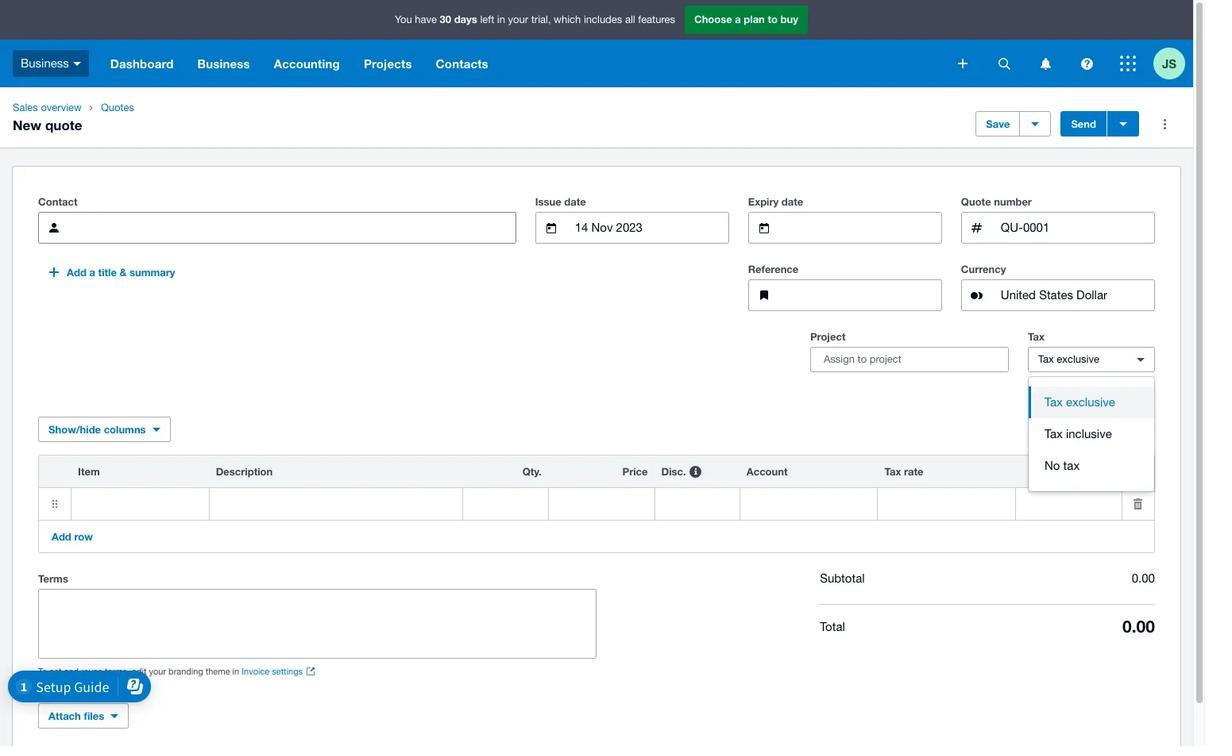 Task type: vqa. For each thing, say whether or not it's contained in the screenshot.
your
yes



Task type: locate. For each thing, give the bounding box(es) containing it.
exclusive inside button
[[1066, 396, 1115, 409]]

line items element
[[38, 455, 1155, 554]]

a inside button
[[89, 266, 95, 279]]

send button
[[1061, 111, 1107, 137]]

banner
[[0, 0, 1193, 87]]

issue
[[535, 195, 561, 208]]

expiry date
[[748, 195, 803, 208]]

add inside add a title & summary button
[[67, 266, 86, 279]]

Terms text field
[[39, 590, 596, 659]]

contact
[[38, 195, 77, 208]]

your left trial, on the left top of page
[[508, 14, 528, 26]]

price
[[622, 466, 648, 478]]

total
[[820, 620, 845, 634]]

navigation containing dashboard
[[98, 40, 947, 87]]

1 horizontal spatial business
[[197, 56, 250, 71]]

0 horizontal spatial your
[[149, 667, 166, 677]]

tax exclusive inside button
[[1045, 396, 1115, 409]]

a left the 'title'
[[89, 266, 95, 279]]

svg image up save
[[998, 58, 1010, 70]]

1 horizontal spatial in
[[497, 14, 505, 26]]

tax rate
[[885, 466, 924, 478]]

business
[[21, 56, 69, 70], [197, 56, 250, 71]]

0 horizontal spatial business
[[21, 56, 69, 70]]

group containing tax exclusive
[[1029, 377, 1154, 492]]

account
[[747, 466, 788, 478]]

projects button
[[352, 40, 424, 87]]

projects
[[364, 56, 412, 71]]

features
[[638, 14, 675, 26]]

choose a plan to buy
[[694, 13, 798, 26]]

your for reuse
[[149, 667, 166, 677]]

0 horizontal spatial svg image
[[958, 59, 968, 68]]

tax exclusive inside popup button
[[1038, 354, 1099, 365]]

tax down currency field
[[1028, 330, 1045, 343]]

left
[[480, 14, 494, 26]]

add for add row
[[52, 531, 71, 543]]

1 vertical spatial add
[[52, 531, 71, 543]]

tax exclusive
[[1038, 354, 1099, 365], [1045, 396, 1115, 409]]

Tax rate field
[[878, 489, 1015, 520]]

0 vertical spatial a
[[735, 13, 741, 26]]

1 vertical spatial in
[[232, 667, 239, 677]]

days
[[454, 13, 477, 26]]

amount
[[1077, 466, 1115, 478]]

banner containing js
[[0, 0, 1193, 87]]

0.00
[[1132, 572, 1155, 586], [1123, 617, 1155, 637]]

add a title & summary
[[67, 266, 175, 279]]

business button
[[0, 40, 98, 87]]

sales overview link
[[6, 100, 88, 116]]

1 vertical spatial tax exclusive
[[1045, 396, 1115, 409]]

trial,
[[531, 14, 551, 26]]

currency
[[961, 263, 1006, 276]]

1 vertical spatial 0.00
[[1123, 617, 1155, 637]]

save button
[[976, 111, 1020, 137]]

exclusive up tax exclusive button at the right bottom of the page
[[1057, 354, 1099, 365]]

add
[[67, 266, 86, 279], [52, 531, 71, 543]]

in
[[497, 14, 505, 26], [232, 667, 239, 677]]

0 vertical spatial tax exclusive
[[1038, 354, 1099, 365]]

invoice settings link
[[242, 666, 315, 678]]

rate
[[904, 466, 924, 478]]

business button
[[186, 40, 262, 87]]

branding
[[169, 667, 203, 677]]

0 vertical spatial 0.00
[[1132, 572, 1155, 586]]

expiry
[[748, 195, 779, 208]]

date right the issue
[[564, 195, 586, 208]]

reuse
[[81, 667, 102, 677]]

Item field
[[72, 489, 209, 520]]

tax exclusive for tax exclusive popup button
[[1038, 354, 1099, 365]]

0.00 for subtotal
[[1132, 572, 1155, 586]]

invoice
[[242, 667, 270, 677]]

in inside you have 30 days left in your trial, which includes all features
[[497, 14, 505, 26]]

date
[[564, 195, 586, 208], [782, 195, 803, 208]]

svg image
[[998, 58, 1010, 70], [1081, 58, 1093, 70], [73, 62, 81, 66]]

tax up "tax inclusive"
[[1045, 396, 1063, 409]]

quotes
[[101, 102, 134, 114]]

group
[[1029, 377, 1154, 492]]

2 horizontal spatial svg image
[[1120, 56, 1136, 71]]

add inside add row button
[[52, 531, 71, 543]]

svg image up send
[[1081, 58, 1093, 70]]

0 vertical spatial your
[[508, 14, 528, 26]]

add left the 'title'
[[67, 266, 86, 279]]

1 vertical spatial a
[[89, 266, 95, 279]]

inclusive
[[1066, 427, 1112, 441]]

0 horizontal spatial svg image
[[73, 62, 81, 66]]

0 vertical spatial in
[[497, 14, 505, 26]]

tax up tax exclusive button at the right bottom of the page
[[1038, 354, 1054, 365]]

date for expiry date
[[782, 195, 803, 208]]

your
[[508, 14, 528, 26], [149, 667, 166, 677]]

1 date from the left
[[564, 195, 586, 208]]

svg image
[[1120, 56, 1136, 71], [1040, 58, 1051, 70], [958, 59, 968, 68]]

navigation
[[98, 40, 947, 87]]

tax left rate on the right bottom of page
[[885, 466, 901, 478]]

js button
[[1154, 40, 1193, 87]]

exclusive for tax exclusive popup button
[[1057, 354, 1099, 365]]

add left row
[[52, 531, 71, 543]]

no
[[1045, 459, 1060, 473]]

tax exclusive up tax exclusive button at the right bottom of the page
[[1038, 354, 1099, 365]]

0 horizontal spatial a
[[89, 266, 95, 279]]

title
[[98, 266, 117, 279]]

&
[[120, 266, 127, 279]]

accounting button
[[262, 40, 352, 87]]

your right edit
[[149, 667, 166, 677]]

attach
[[49, 710, 81, 723]]

tax for tax inclusive button
[[1045, 427, 1063, 441]]

js
[[1162, 56, 1177, 70]]

drag handle image
[[39, 489, 71, 520]]

send
[[1071, 118, 1096, 130]]

quotes link
[[94, 100, 141, 116]]

tax exclusive for tax exclusive button at the right bottom of the page
[[1045, 396, 1115, 409]]

tax exclusive up "tax inclusive"
[[1045, 396, 1115, 409]]

0 horizontal spatial in
[[232, 667, 239, 677]]

Currency field
[[999, 280, 1154, 311]]

a
[[735, 13, 741, 26], [89, 266, 95, 279]]

description
[[216, 466, 273, 478]]

dashboard link
[[98, 40, 186, 87]]

svg image up overview
[[73, 62, 81, 66]]

1 horizontal spatial your
[[508, 14, 528, 26]]

show/hide columns button
[[38, 417, 170, 443]]

list box
[[1029, 377, 1154, 492]]

your inside you have 30 days left in your trial, which includes all features
[[508, 14, 528, 26]]

tax up no
[[1045, 427, 1063, 441]]

1 horizontal spatial date
[[782, 195, 803, 208]]

2 date from the left
[[782, 195, 803, 208]]

0 vertical spatial add
[[67, 266, 86, 279]]

and
[[64, 667, 79, 677]]

Project field
[[811, 346, 1008, 373]]

new quote
[[13, 117, 82, 133]]

no tax
[[1045, 459, 1080, 473]]

exclusive
[[1057, 354, 1099, 365], [1066, 396, 1115, 409]]

0 horizontal spatial date
[[564, 195, 586, 208]]

Reference text field
[[786, 280, 941, 311]]

a for choose
[[735, 13, 741, 26]]

quote
[[45, 117, 82, 133]]

0 vertical spatial exclusive
[[1057, 354, 1099, 365]]

svg image inside business popup button
[[73, 62, 81, 66]]

tax inside popup button
[[1038, 354, 1054, 365]]

a left the plan
[[735, 13, 741, 26]]

Expiry date field
[[786, 213, 941, 243]]

terms
[[38, 573, 68, 586]]

exclusive up inclusive
[[1066, 396, 1115, 409]]

list box containing tax exclusive
[[1029, 377, 1154, 492]]

in right the left
[[497, 14, 505, 26]]

1 vertical spatial your
[[149, 667, 166, 677]]

1 vertical spatial exclusive
[[1066, 396, 1115, 409]]

date right expiry at the right
[[782, 195, 803, 208]]

1 horizontal spatial a
[[735, 13, 741, 26]]

attach files button
[[38, 704, 129, 729]]

remove row image
[[1122, 489, 1154, 520]]

in right theme
[[232, 667, 239, 677]]

accounting
[[274, 56, 340, 71]]

Amount field
[[1016, 489, 1122, 520]]

tax
[[1028, 330, 1045, 343], [1038, 354, 1054, 365], [1045, 396, 1063, 409], [1045, 427, 1063, 441], [885, 466, 901, 478]]

show/hide columns
[[49, 423, 146, 436]]

exclusive inside popup button
[[1057, 354, 1099, 365]]

issue date
[[535, 195, 586, 208]]



Task type: describe. For each thing, give the bounding box(es) containing it.
row
[[74, 531, 93, 543]]

subtotal
[[820, 572, 865, 586]]

new
[[13, 117, 41, 133]]

30
[[440, 13, 451, 26]]

to
[[768, 13, 778, 26]]

you have 30 days left in your trial, which includes all features
[[395, 13, 675, 26]]

add row button
[[42, 524, 102, 550]]

sales
[[13, 102, 38, 114]]

quote
[[961, 195, 991, 208]]

you
[[395, 14, 412, 26]]

settings
[[272, 667, 303, 677]]

which
[[554, 14, 581, 26]]

plan
[[744, 13, 765, 26]]

2 horizontal spatial svg image
[[1081, 58, 1093, 70]]

Issue date field
[[573, 213, 728, 243]]

to set and reuse terms, edit your branding theme in invoice settings
[[38, 667, 303, 677]]

overflow menu image
[[1149, 108, 1181, 140]]

0.00 for total
[[1123, 617, 1155, 637]]

files
[[84, 710, 104, 723]]

tax for tax exclusive popup button
[[1038, 354, 1054, 365]]

save
[[986, 118, 1010, 130]]

dashboard
[[110, 56, 174, 71]]

1 horizontal spatial svg image
[[1040, 58, 1051, 70]]

set
[[50, 667, 62, 677]]

no tax button
[[1029, 450, 1154, 482]]

date for issue date
[[564, 195, 586, 208]]

sales overview
[[13, 102, 82, 114]]

tax inside line items element
[[885, 466, 901, 478]]

tax inclusive button
[[1029, 419, 1154, 450]]

all
[[625, 14, 635, 26]]

tax
[[1063, 459, 1080, 473]]

reference
[[748, 263, 799, 276]]

Qty. field
[[464, 489, 548, 520]]

attach files
[[49, 710, 104, 723]]

contacts button
[[424, 40, 500, 87]]

Contact field
[[76, 213, 515, 243]]

tax exclusive button
[[1028, 347, 1155, 373]]

Disc. field
[[655, 489, 739, 520]]

includes
[[584, 14, 622, 26]]

1 horizontal spatial svg image
[[998, 58, 1010, 70]]

summary
[[129, 266, 175, 279]]

overview
[[41, 102, 82, 114]]

Description text field
[[210, 489, 463, 520]]

choose
[[694, 13, 732, 26]]

number
[[994, 195, 1032, 208]]

add row
[[52, 531, 93, 543]]

tax for tax exclusive button at the right bottom of the page
[[1045, 396, 1063, 409]]

business inside popup button
[[21, 56, 69, 70]]

tax exclusive button
[[1029, 387, 1154, 419]]

tax inclusive
[[1045, 427, 1112, 441]]

columns
[[104, 423, 146, 436]]

Price field
[[549, 489, 654, 520]]

to
[[38, 667, 47, 677]]

buy
[[781, 13, 798, 26]]

your for days
[[508, 14, 528, 26]]

add for add a title & summary
[[67, 266, 86, 279]]

have
[[415, 14, 437, 26]]

disc.
[[661, 466, 686, 478]]

edit
[[132, 667, 147, 677]]

add a title & summary button
[[38, 260, 185, 285]]

Account field
[[740, 489, 877, 520]]

business inside dropdown button
[[197, 56, 250, 71]]

exclusive for tax exclusive button at the right bottom of the page
[[1066, 396, 1115, 409]]

terms,
[[105, 667, 130, 677]]

Quote number text field
[[999, 213, 1154, 243]]

qty.
[[522, 466, 542, 478]]

contacts
[[436, 56, 488, 71]]

a for add
[[89, 266, 95, 279]]

project
[[810, 330, 846, 343]]

show/hide
[[49, 423, 101, 436]]

theme
[[206, 667, 230, 677]]

quote number
[[961, 195, 1032, 208]]



